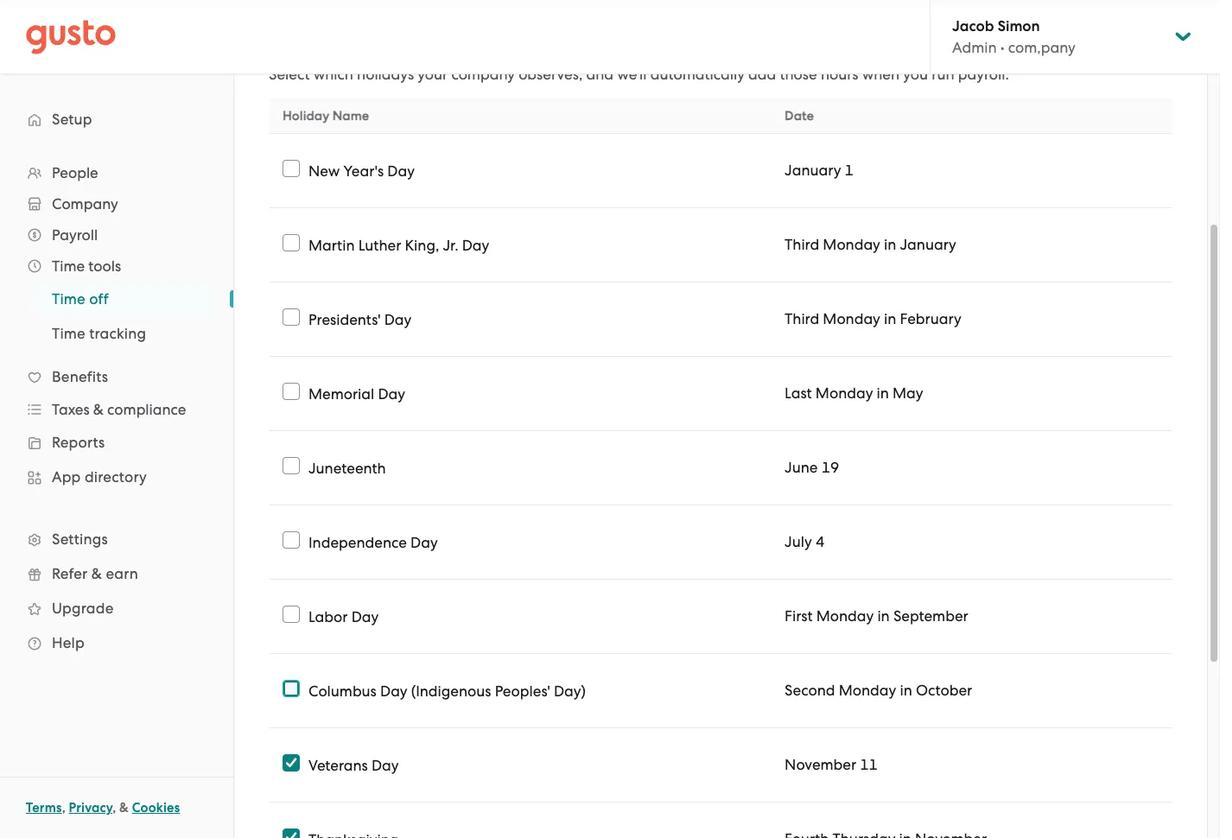 Task type: describe. For each thing, give the bounding box(es) containing it.
memorial
[[309, 385, 374, 402]]

juneteenth
[[309, 459, 386, 477]]

people button
[[17, 157, 216, 188]]

day for presidents'
[[384, 311, 412, 328]]

day for labor
[[351, 608, 379, 625]]

setup
[[52, 111, 92, 128]]

home image
[[26, 19, 116, 54]]

monday for may
[[816, 385, 873, 402]]

presidents' day
[[309, 311, 412, 328]]

off
[[89, 290, 109, 308]]

jr.
[[443, 236, 458, 254]]

refer
[[52, 565, 88, 583]]

time off
[[52, 290, 109, 308]]

veterans
[[309, 757, 368, 774]]

in for february
[[884, 310, 897, 328]]

payroll
[[52, 226, 98, 244]]

upgrade
[[52, 600, 114, 617]]

time tools button
[[17, 251, 216, 282]]

company button
[[17, 188, 216, 220]]

and
[[586, 66, 614, 83]]

new
[[309, 162, 340, 179]]

we'll
[[617, 66, 647, 83]]

october
[[916, 682, 973, 699]]

holidays
[[357, 66, 414, 83]]

last monday in may
[[785, 385, 924, 402]]

which
[[313, 66, 353, 83]]

4
[[816, 533, 825, 551]]

when
[[862, 66, 900, 83]]

1
[[845, 162, 854, 179]]

benefits link
[[17, 361, 216, 392]]

holiday name
[[283, 108, 369, 124]]

taxes & compliance
[[52, 401, 186, 418]]

terms , privacy , & cookies
[[26, 800, 180, 816]]

last
[[785, 385, 812, 402]]

june
[[785, 459, 818, 476]]

reports
[[52, 434, 105, 451]]

app directory
[[52, 468, 147, 486]]

columbus
[[309, 682, 377, 700]]

time tracking link
[[31, 318, 216, 349]]

help
[[52, 634, 85, 652]]

benefits
[[52, 368, 108, 385]]

(indigenous
[[411, 682, 491, 700]]

monday for january
[[823, 236, 881, 253]]

day for veterans
[[372, 757, 399, 774]]

year's
[[344, 162, 384, 179]]

& for earn
[[91, 565, 102, 583]]

settings link
[[17, 524, 216, 555]]

select which holidays your company observes, and we'll automatically add those hours when you run payroll.
[[269, 66, 1009, 83]]

help link
[[17, 627, 216, 659]]

presidents'
[[309, 311, 381, 328]]

tools
[[88, 258, 121, 275]]

app
[[52, 468, 81, 486]]

memorial day
[[309, 385, 405, 402]]

June 19 checkbox
[[283, 457, 300, 474]]

third monday in february
[[785, 310, 962, 328]]

observes,
[[519, 66, 583, 83]]

martin luther king, jr. day
[[309, 236, 489, 254]]

select
[[269, 66, 310, 83]]

compliance
[[107, 401, 186, 418]]

november 11
[[785, 756, 878, 774]]

admin
[[952, 39, 997, 56]]

refer & earn
[[52, 565, 138, 583]]

peoples'
[[495, 682, 550, 700]]

second
[[785, 682, 835, 699]]

0 horizontal spatial january
[[785, 162, 841, 179]]

taxes & compliance button
[[17, 394, 216, 425]]

Third Monday in February checkbox
[[283, 309, 300, 326]]

Third Monday in January checkbox
[[283, 234, 300, 252]]

run
[[932, 66, 955, 83]]

people
[[52, 164, 98, 182]]

labor day
[[309, 608, 379, 625]]

king,
[[405, 236, 439, 254]]

November 11 checkbox
[[283, 755, 300, 772]]

monday for october
[[839, 682, 897, 699]]

2 vertical spatial &
[[119, 800, 129, 816]]

com,pany
[[1008, 39, 1076, 56]]

columbus day (indigenous peoples' day)
[[309, 682, 586, 700]]

Last Monday in May checkbox
[[283, 383, 300, 400]]

in for september
[[878, 608, 890, 625]]

third monday in january
[[785, 236, 957, 253]]

time for time off
[[52, 290, 85, 308]]

directory
[[85, 468, 147, 486]]

11
[[860, 756, 878, 774]]



Task type: vqa. For each thing, say whether or not it's contained in the screenshot.


Task type: locate. For each thing, give the bounding box(es) containing it.
add
[[749, 66, 776, 83]]

those
[[780, 66, 817, 83]]

Fourth Thursday in November checkbox
[[283, 829, 300, 838]]

day right labor
[[351, 608, 379, 625]]

list
[[0, 157, 233, 660], [0, 282, 233, 351]]

1 , from the left
[[62, 800, 66, 816]]

in for january
[[884, 236, 897, 253]]

company
[[52, 195, 118, 213]]

day
[[387, 162, 415, 179], [462, 236, 489, 254], [384, 311, 412, 328], [378, 385, 405, 402], [411, 534, 438, 551], [351, 608, 379, 625], [380, 682, 408, 700], [372, 757, 399, 774]]

hours
[[821, 66, 859, 83]]

you
[[903, 66, 928, 83]]

time for time tracking
[[52, 325, 85, 342]]

february
[[900, 310, 962, 328]]

3 time from the top
[[52, 325, 85, 342]]

& left cookies at the bottom of page
[[119, 800, 129, 816]]

monday down 1 at the top right
[[823, 236, 881, 253]]

january
[[785, 162, 841, 179], [900, 236, 957, 253]]

day right veterans
[[372, 757, 399, 774]]

& left earn
[[91, 565, 102, 583]]

monday right first
[[816, 608, 874, 625]]

terms link
[[26, 800, 62, 816]]

July 4 checkbox
[[283, 532, 300, 549]]

may
[[893, 385, 924, 402]]

reports link
[[17, 427, 216, 458]]

simon
[[998, 17, 1040, 35]]

third up last
[[785, 310, 819, 328]]

day right memorial
[[378, 385, 405, 402]]

automatically
[[651, 66, 745, 83]]

day right year's
[[387, 162, 415, 179]]

setup link
[[17, 104, 216, 135]]

day)
[[554, 682, 586, 700]]

January 1 checkbox
[[283, 160, 300, 177]]

day for memorial
[[378, 385, 405, 402]]

luther
[[358, 236, 401, 254]]

2 list from the top
[[0, 282, 233, 351]]

holiday
[[283, 108, 330, 124]]

& inside dropdown button
[[93, 401, 104, 418]]

list containing time off
[[0, 282, 233, 351]]

third for third monday in february
[[785, 310, 819, 328]]

name
[[333, 108, 369, 124]]

monday
[[823, 236, 881, 253], [823, 310, 881, 328], [816, 385, 873, 402], [816, 608, 874, 625], [839, 682, 897, 699]]

monday for september
[[816, 608, 874, 625]]

time off link
[[31, 283, 216, 315]]

earn
[[106, 565, 138, 583]]

0 vertical spatial january
[[785, 162, 841, 179]]

tracking
[[89, 325, 146, 342]]

2 third from the top
[[785, 310, 819, 328]]

19
[[822, 459, 839, 476]]

& for compliance
[[93, 401, 104, 418]]

day for columbus
[[380, 682, 408, 700]]

monday right last
[[816, 385, 873, 402]]

1 horizontal spatial ,
[[113, 800, 116, 816]]

1 horizontal spatial january
[[900, 236, 957, 253]]

Second Monday in October checkbox
[[283, 680, 300, 697]]

in
[[884, 236, 897, 253], [884, 310, 897, 328], [877, 385, 889, 402], [878, 608, 890, 625], [900, 682, 912, 699]]

privacy
[[69, 800, 113, 816]]

2 vertical spatial time
[[52, 325, 85, 342]]

privacy link
[[69, 800, 113, 816]]

your
[[418, 66, 448, 83]]

1 list from the top
[[0, 157, 233, 660]]

0 horizontal spatial ,
[[62, 800, 66, 816]]

0 vertical spatial time
[[52, 258, 85, 275]]

cookies button
[[132, 798, 180, 818]]

First Monday in September checkbox
[[283, 606, 300, 623]]

2 time from the top
[[52, 290, 85, 308]]

in up third monday in february at top right
[[884, 236, 897, 253]]

settings
[[52, 531, 108, 548]]

in left february at the top right of the page
[[884, 310, 897, 328]]

martin
[[309, 236, 355, 254]]

veterans day
[[309, 757, 399, 774]]

new year's day
[[309, 162, 415, 179]]

monday for february
[[823, 310, 881, 328]]

second monday in october
[[785, 682, 973, 699]]

1 vertical spatial third
[[785, 310, 819, 328]]

0 vertical spatial &
[[93, 401, 104, 418]]

jacob simon admin • com,pany
[[952, 17, 1076, 56]]

, left cookies at the bottom of page
[[113, 800, 116, 816]]

third
[[785, 236, 819, 253], [785, 310, 819, 328]]

independence
[[309, 534, 407, 551]]

1 vertical spatial &
[[91, 565, 102, 583]]

jacob
[[952, 17, 994, 35]]

june 19
[[785, 459, 839, 476]]

, left privacy
[[62, 800, 66, 816]]

labor
[[309, 608, 348, 625]]

time for time tools
[[52, 258, 85, 275]]

1 third from the top
[[785, 236, 819, 253]]

monday right second
[[839, 682, 897, 699]]

0 vertical spatial third
[[785, 236, 819, 253]]

cookies
[[132, 800, 180, 816]]

in left may
[[877, 385, 889, 402]]

january left 1 at the top right
[[785, 162, 841, 179]]

july
[[785, 533, 812, 551]]

& right taxes
[[93, 401, 104, 418]]

payroll.
[[958, 66, 1009, 83]]

gusto navigation element
[[0, 74, 233, 688]]

independence day
[[309, 534, 438, 551]]

day right columbus
[[380, 682, 408, 700]]

in for october
[[900, 682, 912, 699]]

&
[[93, 401, 104, 418], [91, 565, 102, 583], [119, 800, 129, 816]]

first
[[785, 608, 813, 625]]

day right independence on the bottom left
[[411, 534, 438, 551]]

monday up last monday in may
[[823, 310, 881, 328]]

january 1
[[785, 162, 854, 179]]

november
[[785, 756, 857, 774]]

app directory link
[[17, 462, 216, 493]]

day for independence
[[411, 534, 438, 551]]

upgrade link
[[17, 593, 216, 624]]

date
[[785, 108, 814, 124]]

time inside dropdown button
[[52, 258, 85, 275]]

september
[[894, 608, 969, 625]]

1 vertical spatial time
[[52, 290, 85, 308]]

time
[[52, 258, 85, 275], [52, 290, 85, 308], [52, 325, 85, 342]]

time down payroll
[[52, 258, 85, 275]]

day right jr.
[[462, 236, 489, 254]]

•
[[1001, 39, 1005, 56]]

time down time off
[[52, 325, 85, 342]]

january up february at the top right of the page
[[900, 236, 957, 253]]

in for may
[[877, 385, 889, 402]]

list containing people
[[0, 157, 233, 660]]

refer & earn link
[[17, 558, 216, 589]]

time tracking
[[52, 325, 146, 342]]

third down january 1
[[785, 236, 819, 253]]

in left september at the bottom
[[878, 608, 890, 625]]

july 4
[[785, 533, 825, 551]]

in left october
[[900, 682, 912, 699]]

terms
[[26, 800, 62, 816]]

1 vertical spatial january
[[900, 236, 957, 253]]

day right presidents'
[[384, 311, 412, 328]]

1 time from the top
[[52, 258, 85, 275]]

third for third monday in january
[[785, 236, 819, 253]]

2 , from the left
[[113, 800, 116, 816]]

company
[[451, 66, 515, 83]]

time left the off
[[52, 290, 85, 308]]



